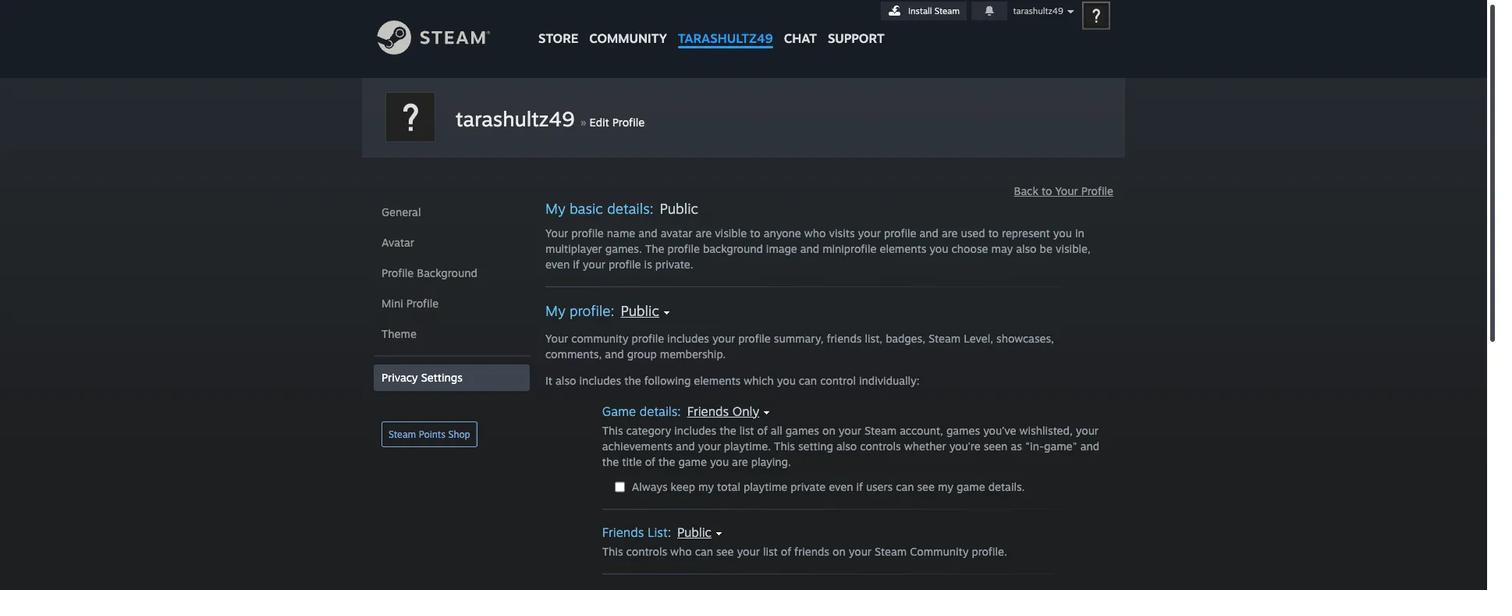 Task type: vqa. For each thing, say whether or not it's contained in the screenshot.
Friend
no



Task type: locate. For each thing, give the bounding box(es) containing it.
1 horizontal spatial of
[[757, 424, 768, 437]]

controls inside this category includes the list of all games on your steam account, games you've wishlisted, your achievements and your playtime. this setting also controls whether you're seen as "in-game" and the title of the game you are playing.
[[860, 439, 901, 453]]

this controls who can see your list of friends on your steam community profile.
[[602, 545, 1007, 558]]

background
[[417, 266, 477, 279]]

avatar link
[[374, 229, 530, 256]]

also inside this category includes the list of all games on your steam account, games you've wishlisted, your achievements and your playtime. this setting also controls whether you're seen as "in-game" and the title of the game you are playing.
[[837, 439, 857, 453]]

public for game details :
[[677, 524, 712, 540]]

0 horizontal spatial game
[[679, 455, 707, 468]]

1 horizontal spatial controls
[[860, 439, 901, 453]]

0 vertical spatial game
[[679, 455, 707, 468]]

who left visits
[[804, 226, 826, 240]]

2 horizontal spatial also
[[1016, 242, 1037, 255]]

back to your profile
[[1014, 184, 1114, 197]]

1 vertical spatial on
[[833, 545, 846, 558]]

playtime.
[[724, 439, 771, 453]]

details up name
[[607, 200, 650, 217]]

see down whether
[[917, 480, 935, 493]]

tarashultz49 link
[[673, 0, 779, 53], [456, 106, 575, 131]]

0 vertical spatial on
[[823, 424, 836, 437]]

also right it
[[556, 374, 576, 387]]

steam points shop link
[[382, 421, 477, 447]]

tarashultz49 link left chat
[[673, 0, 779, 53]]

0 vertical spatial public
[[660, 200, 699, 217]]

this for who
[[602, 545, 623, 558]]

2 vertical spatial can
[[695, 545, 713, 558]]

controls
[[860, 439, 901, 453], [626, 545, 667, 558]]

includes inside this category includes the list of all games on your steam account, games you've wishlisted, your achievements and your playtime. this setting also controls whether you're seen as "in-game" and the title of the game you are playing.
[[675, 424, 717, 437]]

2 horizontal spatial can
[[896, 480, 914, 493]]

avatar
[[382, 236, 414, 249]]

: up "the" on the top of page
[[650, 200, 654, 217]]

this down "friends list :"
[[602, 545, 623, 558]]

and left used
[[920, 226, 939, 240]]

are
[[696, 226, 712, 240], [942, 226, 958, 240], [732, 455, 748, 468]]

choose
[[952, 242, 988, 255]]

1 horizontal spatial my
[[938, 480, 954, 493]]

wishlisted,
[[1020, 424, 1073, 437]]

public right list
[[677, 524, 712, 540]]

0 vertical spatial also
[[1016, 242, 1037, 255]]

theme
[[382, 327, 417, 340]]

0 vertical spatial details
[[607, 200, 650, 217]]

individually:
[[859, 374, 920, 387]]

1 horizontal spatial list
[[763, 545, 778, 558]]

on
[[823, 424, 836, 437], [833, 545, 846, 558]]

my down you're
[[938, 480, 954, 493]]

controls up users
[[860, 439, 901, 453]]

0 vertical spatial controls
[[860, 439, 901, 453]]

my profile :
[[546, 302, 614, 319]]

0 vertical spatial this
[[602, 424, 623, 437]]

my basic details : public
[[546, 200, 699, 217]]

of
[[757, 424, 768, 437], [645, 455, 656, 468], [781, 545, 791, 558]]

2 vertical spatial tarashultz49
[[456, 106, 575, 131]]

your up membership.
[[712, 332, 735, 345]]

list down playtime
[[763, 545, 778, 558]]

your up miniprofile
[[858, 226, 881, 240]]

game left details.
[[957, 480, 985, 493]]

you're
[[949, 439, 981, 453]]

elements right miniprofile
[[880, 242, 927, 255]]

None checkbox
[[615, 482, 625, 492]]

steam
[[935, 5, 960, 16], [929, 332, 961, 345], [865, 424, 897, 437], [389, 428, 416, 440], [875, 545, 907, 558]]

can down keep
[[695, 545, 713, 558]]

friends down private
[[795, 545, 830, 558]]

steam inside 'link'
[[935, 5, 960, 16]]

game inside this category includes the list of all games on your steam account, games you've wishlisted, your achievements and your playtime. this setting also controls whether you're seen as "in-game" and the title of the game you are playing.
[[679, 455, 707, 468]]

includes up membership.
[[667, 332, 709, 345]]

0 horizontal spatial friends
[[602, 524, 644, 540]]

of left all
[[757, 424, 768, 437]]

0 vertical spatial of
[[757, 424, 768, 437]]

to right back
[[1042, 184, 1052, 197]]

this for includes
[[602, 424, 623, 437]]

games
[[786, 424, 819, 437], [947, 424, 980, 437]]

friends left list,
[[827, 332, 862, 345]]

profile down games.
[[609, 258, 641, 271]]

your
[[858, 226, 881, 240], [583, 258, 606, 271], [712, 332, 735, 345], [839, 424, 862, 437], [1076, 424, 1099, 437], [698, 439, 721, 453], [737, 545, 760, 558], [849, 545, 872, 558]]

see
[[917, 480, 935, 493], [717, 545, 734, 558]]

1 vertical spatial tarashultz49 link
[[456, 106, 575, 131]]

to
[[1042, 184, 1052, 197], [750, 226, 761, 240], [989, 226, 999, 240]]

1 horizontal spatial are
[[732, 455, 748, 468]]

your up game"
[[1076, 424, 1099, 437]]

1 horizontal spatial tarashultz49 link
[[673, 0, 779, 53]]

1 vertical spatial this
[[774, 439, 795, 453]]

the
[[625, 374, 641, 387], [720, 424, 736, 437], [602, 455, 619, 468], [659, 455, 675, 468]]

game up keep
[[679, 455, 707, 468]]

my
[[546, 200, 566, 217], [546, 302, 566, 319]]

image
[[766, 242, 797, 255]]

1 vertical spatial of
[[645, 455, 656, 468]]

0 horizontal spatial if
[[573, 258, 580, 271]]

2 vertical spatial of
[[781, 545, 791, 558]]

game details :
[[602, 403, 681, 419]]

steam left the level,
[[929, 332, 961, 345]]

and inside your community profile includes your profile summary, friends list, badges, steam level, showcases, comments, and group membership.
[[605, 347, 624, 361]]

steam left account,
[[865, 424, 897, 437]]

it also includes the following elements which you can control individually:
[[546, 374, 920, 387]]

tarashultz49 link left »
[[456, 106, 575, 131]]

profile up multiplayer
[[572, 226, 604, 240]]

badges,
[[886, 332, 926, 345]]

0 vertical spatial tarashultz49
[[1013, 5, 1064, 16]]

1 horizontal spatial can
[[799, 374, 817, 387]]

2 vertical spatial your
[[546, 332, 568, 345]]

public for my basic details : public
[[621, 302, 659, 319]]

2 my from the top
[[546, 302, 566, 319]]

games up you're
[[947, 424, 980, 437]]

: down keep
[[668, 524, 671, 540]]

support
[[828, 30, 885, 46]]

who
[[804, 226, 826, 240], [670, 545, 692, 558]]

theme link
[[374, 321, 530, 347]]

friends
[[827, 332, 862, 345], [795, 545, 830, 558]]

profile inside mini profile link
[[406, 297, 439, 310]]

1 horizontal spatial friends
[[687, 403, 729, 419]]

1 vertical spatial friends
[[795, 545, 830, 558]]

0 horizontal spatial games
[[786, 424, 819, 437]]

1 horizontal spatial see
[[917, 480, 935, 493]]

0 horizontal spatial my
[[698, 480, 714, 493]]

public
[[660, 200, 699, 217], [621, 302, 659, 319], [677, 524, 712, 540]]

0 horizontal spatial who
[[670, 545, 692, 558]]

profile
[[612, 116, 645, 129], [1081, 184, 1114, 197], [382, 266, 414, 279], [406, 297, 439, 310]]

0 vertical spatial tarashultz49 link
[[673, 0, 779, 53]]

control
[[820, 374, 856, 387]]

profile up in
[[1081, 184, 1114, 197]]

even down multiplayer
[[546, 258, 570, 271]]

see down total in the bottom of the page
[[717, 545, 734, 558]]

1 vertical spatial tarashultz49
[[678, 30, 773, 46]]

profile inside tarashultz49 » edit profile
[[612, 116, 645, 129]]

achievements
[[602, 439, 673, 453]]

controls down "friends list :"
[[626, 545, 667, 558]]

0 vertical spatial even
[[546, 258, 570, 271]]

setting
[[798, 439, 833, 453]]

1 vertical spatial controls
[[626, 545, 667, 558]]

1 my from the left
[[698, 480, 714, 493]]

2 horizontal spatial are
[[942, 226, 958, 240]]

on up "setting"
[[823, 424, 836, 437]]

0 vertical spatial my
[[546, 200, 566, 217]]

: for game details :
[[678, 403, 681, 419]]

and right image
[[800, 242, 820, 255]]

games up "setting"
[[786, 424, 819, 437]]

0 vertical spatial who
[[804, 226, 826, 240]]

if down multiplayer
[[573, 258, 580, 271]]

0 horizontal spatial controls
[[626, 545, 667, 558]]

1 vertical spatial also
[[556, 374, 576, 387]]

edit
[[590, 116, 609, 129]]

to up may
[[989, 226, 999, 240]]

users
[[866, 480, 893, 493]]

0 vertical spatial includes
[[667, 332, 709, 345]]

to right the visible
[[750, 226, 761, 240]]

my for my profile
[[546, 302, 566, 319]]

tarashultz49
[[1013, 5, 1064, 16], [678, 30, 773, 46], [456, 106, 575, 131]]

your inside your profile name and avatar are visible to anyone who visits your profile and are used to represent you in multiplayer games. the profile background image and miniprofile elements you choose may also be visible, even if your profile is private.
[[546, 226, 568, 240]]

your up multiplayer
[[546, 226, 568, 240]]

0 vertical spatial list
[[740, 424, 754, 437]]

the up keep
[[659, 455, 675, 468]]

seen
[[984, 439, 1008, 453]]

your
[[1055, 184, 1078, 197], [546, 226, 568, 240], [546, 332, 568, 345]]

0 vertical spatial can
[[799, 374, 817, 387]]

community
[[589, 30, 667, 46]]

1 horizontal spatial if
[[856, 480, 863, 493]]

miniprofile
[[823, 242, 877, 255]]

0 horizontal spatial see
[[717, 545, 734, 558]]

can left control
[[799, 374, 817, 387]]

0 horizontal spatial list
[[740, 424, 754, 437]]

includes for game details
[[675, 424, 717, 437]]

my up comments,
[[546, 302, 566, 319]]

also right "setting"
[[837, 439, 857, 453]]

this down all
[[774, 439, 795, 453]]

2 vertical spatial includes
[[675, 424, 717, 437]]

profile right "edit"
[[612, 116, 645, 129]]

steam inside this category includes the list of all games on your steam account, games you've wishlisted, your achievements and your playtime. this setting also controls whether you're seen as "in-game" and the title of the game you are playing.
[[865, 424, 897, 437]]

1 horizontal spatial who
[[804, 226, 826, 240]]

you up total in the bottom of the page
[[710, 455, 729, 468]]

1 vertical spatial your
[[546, 226, 568, 240]]

and
[[639, 226, 658, 240], [920, 226, 939, 240], [800, 242, 820, 255], [605, 347, 624, 361], [676, 439, 695, 453], [1081, 439, 1100, 453]]

profile up group
[[632, 332, 664, 345]]

your down users
[[849, 545, 872, 558]]

install
[[908, 5, 932, 16]]

friends left only
[[687, 403, 729, 419]]

1 vertical spatial friends
[[602, 524, 644, 540]]

friends left list
[[602, 524, 644, 540]]

list,
[[865, 332, 883, 345]]

: for friends list :
[[668, 524, 671, 540]]

: up community
[[611, 302, 614, 319]]

of right title
[[645, 455, 656, 468]]

2 vertical spatial this
[[602, 545, 623, 558]]

1 vertical spatial game
[[957, 480, 985, 493]]

on down always keep my total playtime private even if users can see my game details.
[[833, 545, 846, 558]]

summary,
[[774, 332, 824, 345]]

steam inside your community profile includes your profile summary, friends list, badges, steam level, showcases, comments, and group membership.
[[929, 332, 961, 345]]

friends for friends only
[[687, 403, 729, 419]]

0 vertical spatial your
[[1055, 184, 1078, 197]]

2 my from the left
[[938, 480, 954, 493]]

even right private
[[829, 480, 853, 493]]

1 vertical spatial public
[[621, 302, 659, 319]]

list up the playtime.
[[740, 424, 754, 437]]

profile right mini
[[406, 297, 439, 310]]

also
[[1016, 242, 1037, 255], [556, 374, 576, 387], [837, 439, 857, 453]]

your up comments,
[[546, 332, 568, 345]]

1 horizontal spatial to
[[989, 226, 999, 240]]

keep
[[671, 480, 695, 493]]

even
[[546, 258, 570, 271], [829, 480, 853, 493]]

community
[[910, 545, 969, 558]]

1 horizontal spatial tarashultz49
[[678, 30, 773, 46]]

1 vertical spatial even
[[829, 480, 853, 493]]

general
[[382, 205, 421, 219]]

1 vertical spatial elements
[[694, 374, 741, 387]]

0 horizontal spatial of
[[645, 455, 656, 468]]

2 horizontal spatial tarashultz49
[[1013, 5, 1064, 16]]

your for your profile name and avatar are visible to anyone who visits your profile and are used to represent you in multiplayer games. the profile background image and miniprofile elements you choose may also be visible, even if your profile is private.
[[546, 226, 568, 240]]

details up category
[[640, 403, 678, 419]]

my
[[698, 480, 714, 493], [938, 480, 954, 493]]

this
[[602, 424, 623, 437], [774, 439, 795, 453], [602, 545, 623, 558]]

0 horizontal spatial tarashultz49 link
[[456, 106, 575, 131]]

your inside your community profile includes your profile summary, friends list, badges, steam level, showcases, comments, and group membership.
[[546, 332, 568, 345]]

1 vertical spatial list
[[763, 545, 778, 558]]

0 vertical spatial friends
[[827, 332, 862, 345]]

tarashultz49 » edit profile
[[456, 106, 645, 131]]

my left total in the bottom of the page
[[698, 480, 714, 493]]

name
[[607, 226, 635, 240]]

steam right install
[[935, 5, 960, 16]]

0 horizontal spatial even
[[546, 258, 570, 271]]

profile.
[[972, 545, 1007, 558]]

2 vertical spatial public
[[677, 524, 712, 540]]

playtime
[[744, 480, 788, 493]]

0 horizontal spatial to
[[750, 226, 761, 240]]

your down multiplayer
[[583, 258, 606, 271]]

0 vertical spatial see
[[917, 480, 935, 493]]

steam points shop
[[389, 428, 470, 440]]

your right back
[[1055, 184, 1078, 197]]

steam left points
[[389, 428, 416, 440]]

all
[[771, 424, 783, 437]]

1 vertical spatial my
[[546, 302, 566, 319]]

public up group
[[621, 302, 659, 319]]

may
[[992, 242, 1013, 255]]

includes down friends only
[[675, 424, 717, 437]]

which
[[744, 374, 774, 387]]

0 vertical spatial friends
[[687, 403, 729, 419]]

friends inside your community profile includes your profile summary, friends list, badges, steam level, showcases, comments, and group membership.
[[827, 332, 862, 345]]

are left used
[[942, 226, 958, 240]]

0 horizontal spatial tarashultz49
[[456, 106, 575, 131]]

it
[[546, 374, 553, 387]]

who down "friends list :"
[[670, 545, 692, 558]]

: for my profile :
[[611, 302, 614, 319]]

0 vertical spatial if
[[573, 258, 580, 271]]

list inside this category includes the list of all games on your steam account, games you've wishlisted, your achievements and your playtime. this setting also controls whether you're seen as "in-game" and the title of the game you are playing.
[[740, 424, 754, 437]]

this down the "game"
[[602, 424, 623, 437]]

your profile name and avatar are visible to anyone who visits your profile and are used to represent you in multiplayer games. the profile background image and miniprofile elements you choose may also be visible, even if your profile is private.
[[546, 226, 1091, 271]]

1 vertical spatial can
[[896, 480, 914, 493]]

public up avatar
[[660, 200, 699, 217]]

list
[[740, 424, 754, 437], [763, 545, 778, 558]]

: down following
[[678, 403, 681, 419]]

are right avatar
[[696, 226, 712, 240]]

avatar
[[661, 226, 693, 240]]

if inside your profile name and avatar are visible to anyone who visits your profile and are used to represent you in multiplayer games. the profile background image and miniprofile elements you choose may also be visible, even if your profile is private.
[[573, 258, 580, 271]]

of down playtime
[[781, 545, 791, 558]]

1 horizontal spatial games
[[947, 424, 980, 437]]

1 vertical spatial details
[[640, 403, 678, 419]]

1 vertical spatial includes
[[579, 374, 621, 387]]

used
[[961, 226, 985, 240]]

friends for friends list :
[[602, 524, 644, 540]]

2 vertical spatial also
[[837, 439, 857, 453]]

1 my from the top
[[546, 200, 566, 217]]

my left basic
[[546, 200, 566, 217]]

0 horizontal spatial elements
[[694, 374, 741, 387]]

can right users
[[896, 480, 914, 493]]

are down the playtime.
[[732, 455, 748, 468]]

settings
[[421, 371, 463, 384]]

includes up the "game"
[[579, 374, 621, 387]]

you
[[1053, 226, 1072, 240], [930, 242, 949, 255], [777, 374, 796, 387], [710, 455, 729, 468]]

you've
[[983, 424, 1016, 437]]

0 vertical spatial elements
[[880, 242, 927, 255]]

also down represent
[[1016, 242, 1037, 255]]

your down control
[[839, 424, 862, 437]]

1 horizontal spatial also
[[837, 439, 857, 453]]

store link
[[533, 0, 584, 53]]

if left users
[[856, 480, 863, 493]]

1 horizontal spatial elements
[[880, 242, 927, 255]]

0 horizontal spatial also
[[556, 374, 576, 387]]

and down community
[[605, 347, 624, 361]]



Task type: describe. For each thing, give the bounding box(es) containing it.
your community profile includes your profile summary, friends list, badges, steam level, showcases, comments, and group membership.
[[546, 332, 1054, 361]]

mini profile link
[[374, 290, 530, 317]]

mini
[[382, 297, 403, 310]]

anyone
[[764, 226, 801, 240]]

privacy settings
[[382, 371, 463, 384]]

your inside your community profile includes your profile summary, friends list, badges, steam level, showcases, comments, and group membership.
[[712, 332, 735, 345]]

are inside this category includes the list of all games on your steam account, games you've wishlisted, your achievements and your playtime. this setting also controls whether you're seen as "in-game" and the title of the game you are playing.
[[732, 455, 748, 468]]

0 horizontal spatial can
[[695, 545, 713, 558]]

1 horizontal spatial game
[[957, 480, 985, 493]]

2 games from the left
[[947, 424, 980, 437]]

your down playtime
[[737, 545, 760, 558]]

the
[[645, 242, 664, 255]]

account,
[[900, 424, 943, 437]]

only
[[733, 403, 759, 419]]

points
[[419, 428, 446, 440]]

store
[[538, 30, 578, 46]]

elements inside your profile name and avatar are visible to anyone who visits your profile and are used to represent you in multiplayer games. the profile background image and miniprofile elements you choose may also be visible, even if your profile is private.
[[880, 242, 927, 255]]

group
[[627, 347, 657, 361]]

privacy settings link
[[374, 364, 530, 391]]

private.
[[655, 258, 693, 271]]

2 horizontal spatial of
[[781, 545, 791, 558]]

"in-
[[1025, 439, 1044, 453]]

profile background
[[382, 266, 477, 279]]

1 vertical spatial who
[[670, 545, 692, 558]]

private
[[791, 480, 826, 493]]

0 horizontal spatial are
[[696, 226, 712, 240]]

always
[[632, 480, 668, 493]]

profile up the which
[[739, 332, 771, 345]]

community link
[[584, 0, 673, 53]]

is
[[644, 258, 652, 271]]

even inside your profile name and avatar are visible to anyone who visits your profile and are used to represent you in multiplayer games. the profile background image and miniprofile elements you choose may also be visible, even if your profile is private.
[[546, 258, 570, 271]]

1 vertical spatial see
[[717, 545, 734, 558]]

showcases,
[[997, 332, 1054, 345]]

mini profile
[[382, 297, 439, 310]]

support link
[[823, 0, 890, 50]]

shop
[[448, 428, 470, 440]]

you inside this category includes the list of all games on your steam account, games you've wishlisted, your achievements and your playtime. this setting also controls whether you're seen as "in-game" and the title of the game you are playing.
[[710, 455, 729, 468]]

profile down avatar
[[668, 242, 700, 255]]

install steam
[[908, 5, 960, 16]]

includes inside your community profile includes your profile summary, friends list, badges, steam level, showcases, comments, and group membership.
[[667, 332, 709, 345]]

always keep my total playtime private even if users can see my game details.
[[632, 480, 1025, 493]]

on inside this category includes the list of all games on your steam account, games you've wishlisted, your achievements and your playtime. this setting also controls whether you're seen as "in-game" and the title of the game you are playing.
[[823, 424, 836, 437]]

»
[[580, 114, 586, 130]]

includes for your community profile includes your profile summary, friends list, badges, steam level, showcases, comments, and group membership.
[[579, 374, 621, 387]]

community
[[572, 332, 629, 345]]

multiplayer
[[546, 242, 602, 255]]

chat
[[784, 30, 817, 46]]

basic
[[570, 200, 603, 217]]

profile down avatar
[[382, 266, 414, 279]]

steam left community
[[875, 545, 907, 558]]

game"
[[1044, 439, 1078, 453]]

and up "the" on the top of page
[[639, 226, 658, 240]]

your for your community profile includes your profile summary, friends list, badges, steam level, showcases, comments, and group membership.
[[546, 332, 568, 345]]

represent
[[1002, 226, 1050, 240]]

profile right visits
[[884, 226, 917, 240]]

and up keep
[[676, 439, 695, 453]]

whether
[[904, 439, 946, 453]]

as
[[1011, 439, 1022, 453]]

you left in
[[1053, 226, 1072, 240]]

privacy
[[382, 371, 418, 384]]

who inside your profile name and avatar are visible to anyone who visits your profile and are used to represent you in multiplayer games. the profile background image and miniprofile elements you choose may also be visible, even if your profile is private.
[[804, 226, 826, 240]]

list
[[648, 524, 668, 540]]

1 horizontal spatial even
[[829, 480, 853, 493]]

chat link
[[779, 0, 823, 50]]

profile up community
[[570, 302, 611, 319]]

profile background link
[[374, 260, 530, 286]]

visible
[[715, 226, 747, 240]]

friends list :
[[602, 524, 671, 540]]

the down friends only
[[720, 424, 736, 437]]

2 horizontal spatial to
[[1042, 184, 1052, 197]]

back to your profile link
[[1014, 184, 1114, 197]]

you left choose
[[930, 242, 949, 255]]

be
[[1040, 242, 1053, 255]]

general link
[[374, 199, 530, 226]]

visible,
[[1056, 242, 1091, 255]]

details.
[[989, 480, 1025, 493]]

the left title
[[602, 455, 619, 468]]

games.
[[605, 242, 642, 255]]

my for my basic details
[[546, 200, 566, 217]]

your down friends only
[[698, 439, 721, 453]]

game
[[602, 403, 636, 419]]

and right game"
[[1081, 439, 1100, 453]]

membership.
[[660, 347, 726, 361]]

1 vertical spatial if
[[856, 480, 863, 493]]

level,
[[964, 332, 994, 345]]

back
[[1014, 184, 1039, 197]]

1 games from the left
[[786, 424, 819, 437]]

the down group
[[625, 374, 641, 387]]

you right the which
[[777, 374, 796, 387]]

background
[[703, 242, 763, 255]]

visits
[[829, 226, 855, 240]]

category
[[626, 424, 671, 437]]

friends only
[[687, 403, 759, 419]]

also inside your profile name and avatar are visible to anyone who visits your profile and are used to represent you in multiplayer games. the profile background image and miniprofile elements you choose may also be visible, even if your profile is private.
[[1016, 242, 1037, 255]]

following
[[644, 374, 691, 387]]

install steam link
[[881, 2, 967, 20]]

total
[[717, 480, 741, 493]]

edit profile link
[[590, 116, 645, 129]]

title
[[622, 455, 642, 468]]



